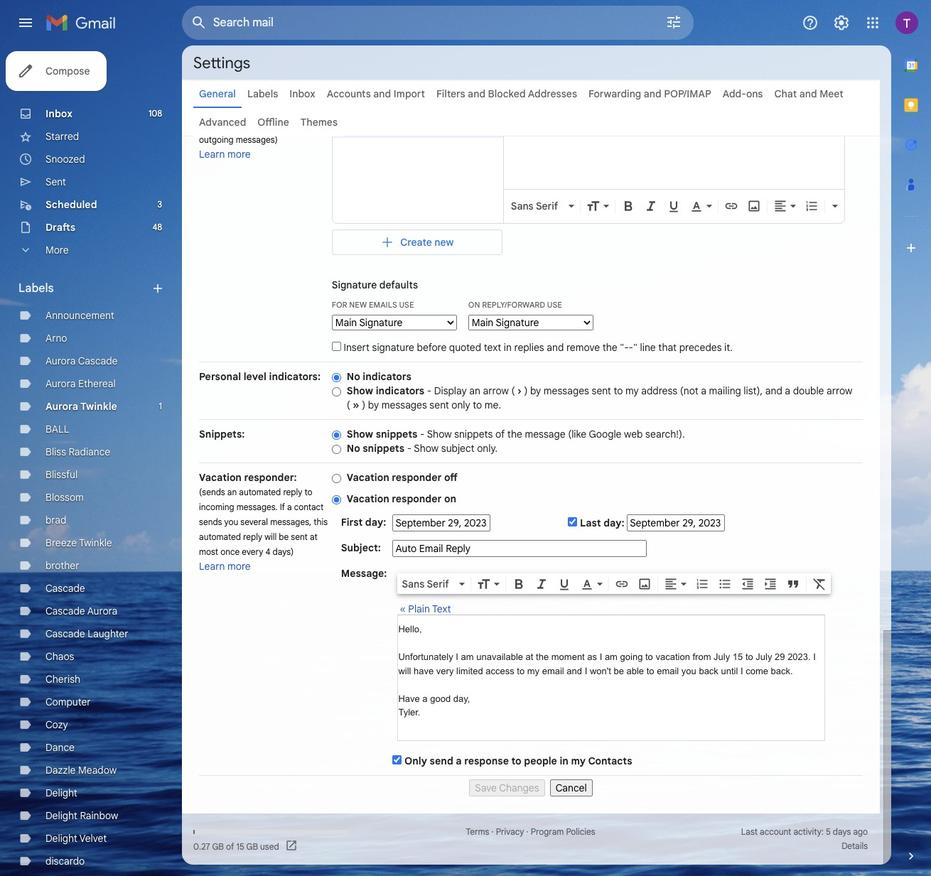 Task type: vqa. For each thing, say whether or not it's contained in the screenshot.
Label-as menu open text field
no



Task type: locate. For each thing, give the bounding box(es) containing it.
response
[[465, 755, 509, 768]]

0 vertical spatial an
[[470, 385, 481, 398]]

my left address
[[626, 385, 639, 398]]

1 horizontal spatial reply
[[283, 487, 303, 498]]

labels inside "navigation"
[[18, 282, 54, 296]]

2 vertical spatial my
[[571, 755, 586, 768]]

email down the moment
[[542, 666, 565, 677]]

italic ‪(⌘i)‬ image
[[535, 577, 549, 592]]

vacation responder: (sends an automated reply to incoming messages. if a contact sends you several messages, this automated reply will be sent at most once every 4 days) learn more
[[199, 472, 328, 573]]

2 no from the top
[[347, 442, 360, 455]]

outgoing
[[199, 134, 234, 145]]

0 horizontal spatial be
[[279, 532, 289, 543]]

vacation
[[656, 652, 690, 663]]

scheduled
[[46, 198, 97, 211]]

show
[[347, 385, 373, 398], [347, 428, 373, 441], [427, 428, 452, 441], [414, 442, 439, 455]]

1 horizontal spatial link ‪(⌘k)‬ image
[[725, 199, 739, 213]]

brother link
[[46, 560, 79, 573]]

None search field
[[182, 6, 694, 40]]

delight down the delight link
[[46, 810, 77, 823]]

inbox link up starred link
[[46, 107, 73, 120]]

delight down dazzle
[[46, 787, 77, 800]]

first day:
[[341, 516, 386, 529]]

- for show subject only.
[[407, 442, 412, 455]]

dazzle meadow
[[46, 765, 117, 777]]

- up vacation responder off
[[407, 442, 412, 455]]

blossom
[[46, 491, 84, 504]]

last inside last account activity: 5 days ago details
[[742, 827, 758, 838]]

1 learn from the top
[[199, 148, 225, 161]]

bulleted list ‪(⌘⇧8)‬ image
[[719, 577, 733, 592]]

will
[[265, 532, 277, 543], [399, 666, 411, 677]]

am
[[461, 652, 474, 663], [605, 652, 618, 663]]

cascade for cascade link
[[46, 582, 85, 595]]

learn more link down once
[[199, 560, 251, 573]]

messages.
[[237, 502, 278, 513]]

emails
[[369, 300, 397, 310]]

bold ‪(⌘b)‬ image left italic ‪(⌘i)‬ icon at the right of the page
[[512, 577, 527, 592]]

Only send a response to people in my Contacts checkbox
[[393, 756, 402, 765]]

1 vertical spatial inbox
[[46, 107, 73, 120]]

have
[[414, 666, 434, 677]]

and left import
[[374, 87, 391, 100]]

breeze twinkle
[[46, 537, 112, 550]]

themes
[[301, 116, 338, 129]]

2 learn from the top
[[199, 560, 225, 573]]

link ‪(⌘k)‬ image
[[725, 199, 739, 213], [615, 577, 630, 592]]

15
[[733, 652, 743, 663], [236, 842, 244, 852]]

terms · privacy · program policies
[[466, 827, 596, 838]]

cascade for cascade laughter
[[46, 628, 85, 641]]

0 vertical spatial underline ‪(⌘u)‬ image
[[667, 200, 681, 214]]

last right the fixed end date checkbox
[[580, 517, 601, 530]]

1 vertical spatial will
[[399, 666, 411, 677]]

of up only.
[[496, 428, 505, 441]]

laughter
[[88, 628, 128, 641]]

i
[[456, 652, 459, 663], [600, 652, 603, 663], [814, 652, 816, 663], [585, 666, 588, 677], [741, 666, 744, 677]]

1 horizontal spatial serif
[[536, 200, 558, 213]]

to inside ) by messages sent to my address (not a mailing list), and a double arrow (
[[614, 385, 623, 398]]

no snippets - show subject only.
[[347, 442, 498, 455]]

( left ›
[[512, 385, 515, 398]]

1 horizontal spatial sans serif
[[511, 200, 558, 213]]

2 learn more link from the top
[[199, 560, 251, 573]]

1 horizontal spatial in
[[560, 755, 569, 768]]

insert image image left numbered list ‪(⌘⇧7)‬ icon
[[747, 199, 762, 213]]

1 no from the top
[[347, 371, 360, 383]]

at up messages)
[[244, 119, 252, 130]]

snippets up vacation responder off
[[363, 442, 405, 455]]

0 vertical spatial of
[[286, 119, 294, 130]]

1 vertical spatial formatting options toolbar
[[398, 574, 832, 594]]

bold ‪(⌘b)‬ image left italic ‪(⌘i)‬ image
[[621, 199, 636, 213]]

and right filters
[[468, 87, 486, 100]]

create new
[[401, 236, 454, 249]]

1 horizontal spatial email
[[657, 666, 679, 677]]

aurora down 'arno' link
[[46, 355, 76, 368]]

cascade down cascade link
[[46, 605, 85, 618]]

insert
[[344, 341, 370, 354]]

chat and meet
[[775, 87, 844, 100]]

twinkle for breeze twinkle
[[79, 537, 112, 550]]

· right privacy link
[[527, 827, 529, 838]]

formatting options toolbar down "last day:"
[[398, 574, 832, 594]]

1 vertical spatial serif
[[427, 578, 449, 591]]

0 horizontal spatial underline ‪(⌘u)‬ image
[[558, 578, 572, 592]]

0 horizontal spatial labels
[[18, 282, 54, 296]]

and inside ) by messages sent to my address (not a mailing list), and a double arrow (
[[766, 385, 783, 398]]

0 vertical spatial )
[[524, 385, 528, 398]]

delight for delight velvet
[[46, 833, 77, 846]]

main menu image
[[17, 14, 34, 31]]

1 delight from the top
[[46, 787, 77, 800]]

very
[[437, 666, 454, 677]]

1 horizontal spatial )
[[524, 385, 528, 398]]

and right chat on the top of the page
[[800, 87, 818, 100]]

use down defaults
[[399, 300, 414, 310]]

2 more from the top
[[228, 560, 251, 573]]

gb right 0.27
[[212, 842, 224, 852]]

day: right the fixed end date checkbox
[[604, 517, 625, 530]]

None checkbox
[[332, 342, 341, 351]]

google
[[589, 428, 622, 441]]

-
[[629, 341, 634, 354], [427, 385, 432, 398], [420, 428, 425, 441], [407, 442, 412, 455]]

in right text
[[504, 341, 512, 354]]

1 vertical spatial sans
[[402, 578, 425, 591]]

reply up "if"
[[283, 487, 303, 498]]

0 horizontal spatial serif
[[427, 578, 449, 591]]

0 vertical spatial (
[[512, 385, 515, 398]]

navigation
[[199, 777, 863, 797]]

arrow right double
[[827, 385, 853, 398]]

formatting options toolbar
[[507, 198, 844, 214], [398, 574, 832, 594]]

to left "people"
[[512, 755, 522, 768]]

no right no indicators option
[[347, 371, 360, 383]]

2 gb from the left
[[246, 842, 258, 852]]

add-
[[723, 87, 747, 100]]

1 horizontal spatial by
[[531, 385, 541, 398]]

aurora twinkle
[[46, 400, 117, 413]]

a left double
[[785, 385, 791, 398]]

indicators down no indicators
[[376, 385, 425, 398]]

3 delight from the top
[[46, 833, 77, 846]]

cascade down brother
[[46, 582, 85, 595]]

1 vertical spatial labels
[[18, 282, 54, 296]]

my up cancel
[[571, 755, 586, 768]]

you inside vacation responder: (sends an automated reply to incoming messages. if a contact sends you several messages, this automated reply will be sent at most once every 4 days) learn more
[[224, 517, 238, 528]]

Search mail text field
[[213, 16, 626, 30]]

more formatting options image
[[828, 199, 843, 213]]

»
[[353, 399, 360, 412]]

1 horizontal spatial at
[[310, 532, 318, 543]]

sent down display
[[430, 399, 449, 412]]

a right "if"
[[287, 502, 292, 513]]

1 vertical spatial (
[[347, 399, 350, 412]]

last day:
[[580, 517, 625, 530]]

delight for the delight link
[[46, 787, 77, 800]]

indicators for show
[[376, 385, 425, 398]]

0 horizontal spatial sans serif option
[[399, 577, 457, 592]]

0 vertical spatial be
[[279, 532, 289, 543]]

more down messages)
[[228, 148, 251, 161]]

a left good
[[423, 694, 428, 704]]

messages down "show indicators -"
[[382, 399, 427, 412]]

) right »
[[362, 399, 366, 412]]

1 am from the left
[[461, 652, 474, 663]]

compose button
[[6, 51, 107, 91]]

1 horizontal spatial labels
[[247, 87, 278, 100]]

insert image image
[[747, 199, 762, 213], [638, 577, 652, 592]]

aurora cascade link
[[46, 355, 118, 368]]

of inside (appended at the end of all outgoing messages) learn more
[[286, 119, 294, 130]]

underline ‪(⌘u)‬ image
[[667, 200, 681, 214], [558, 578, 572, 592]]

0 vertical spatial inbox
[[290, 87, 316, 100]]

vacation inside vacation responder: (sends an automated reply to incoming messages. if a contact sends you several messages, this automated reply will be sent at most once every 4 days) learn more
[[199, 472, 242, 484]]

to inside vacation responder: (sends an automated reply to incoming messages. if a contact sends you several messages, this automated reply will be sent at most once every 4 days) learn more
[[305, 487, 313, 498]]

« plain text
[[400, 603, 451, 616]]

day: right first
[[365, 516, 386, 529]]

more
[[228, 148, 251, 161], [228, 560, 251, 573]]

be up days)
[[279, 532, 289, 543]]

my inside unfortunately i am unavailable at the moment as i am going to vacation from july 15 to july 29 2023. i will have very limited access to my email and i won't be able to email you back until i come back.
[[528, 666, 540, 677]]

1 vertical spatial my
[[528, 666, 540, 677]]

will up 4
[[265, 532, 277, 543]]

1 horizontal spatial insert image image
[[747, 199, 762, 213]]

tab list
[[892, 46, 932, 826]]

a
[[701, 385, 707, 398], [785, 385, 791, 398], [287, 502, 292, 513], [423, 694, 428, 704], [456, 755, 462, 768]]

2 am from the left
[[605, 652, 618, 663]]

computer link
[[46, 696, 91, 709]]

1 horizontal spatial inbox
[[290, 87, 316, 100]]

every
[[242, 547, 263, 558]]

0 horizontal spatial day:
[[365, 516, 386, 529]]

0 vertical spatial last
[[580, 517, 601, 530]]

- up » ) by messages sent only to me. at the top
[[427, 385, 432, 398]]

bold ‪(⌘b)‬ image
[[621, 199, 636, 213], [512, 577, 527, 592]]

create
[[401, 236, 432, 249]]

0 vertical spatial learn
[[199, 148, 225, 161]]

able
[[627, 666, 644, 677]]

cascade up chaos
[[46, 628, 85, 641]]

link ‪(⌘k)‬ image for insert image associated with numbered list ‪(⌘⇧7)‬ icon
[[725, 199, 739, 213]]

in right "people"
[[560, 755, 569, 768]]

vacation up first day:
[[347, 493, 390, 506]]

1 email from the left
[[542, 666, 565, 677]]

1 horizontal spatial sans
[[511, 200, 534, 213]]

Signature text field
[[513, 111, 838, 182]]

an inside vacation responder: (sends an automated reply to incoming messages. if a contact sends you several messages, this automated reply will be sent at most once every 4 days) learn more
[[227, 487, 237, 498]]

show up no snippets - show subject only.
[[427, 428, 452, 441]]

delight velvet link
[[46, 833, 107, 846]]

0 vertical spatial formatting options toolbar
[[507, 198, 844, 214]]

1 vertical spatial learn more link
[[199, 560, 251, 573]]

labels navigation
[[0, 46, 182, 877]]

the inside (appended at the end of all outgoing messages) learn more
[[254, 119, 267, 130]]

0 horizontal spatial link ‪(⌘k)‬ image
[[615, 577, 630, 592]]

blocked
[[488, 87, 526, 100]]

learn down "outgoing"
[[199, 148, 225, 161]]

radiance
[[69, 446, 110, 459]]

delight rainbow
[[46, 810, 118, 823]]

the left the moment
[[536, 652, 549, 663]]

1 horizontal spatial of
[[286, 119, 294, 130]]

0 vertical spatial sent
[[592, 385, 612, 398]]

underline ‪(⌘u)‬ image right italic ‪(⌘i)‬ image
[[667, 200, 681, 214]]

0 vertical spatial in
[[504, 341, 512, 354]]

replies
[[515, 341, 545, 354]]

2 delight from the top
[[46, 810, 77, 823]]

2 vertical spatial delight
[[46, 833, 77, 846]]

1 more from the top
[[228, 148, 251, 161]]

gb left used
[[246, 842, 258, 852]]

new
[[349, 300, 367, 310]]

no
[[347, 371, 360, 383], [347, 442, 360, 455]]

back.
[[771, 666, 793, 677]]

1 vertical spatial 15
[[236, 842, 244, 852]]

inbox for the bottom inbox link
[[46, 107, 73, 120]]

by right ›
[[531, 385, 541, 398]]

arrow
[[483, 385, 509, 398], [827, 385, 853, 398]]

0 vertical spatial delight
[[46, 787, 77, 800]]

labels up the offline
[[247, 87, 278, 100]]

2 horizontal spatial at
[[526, 652, 534, 663]]

automated down sends
[[199, 532, 241, 543]]

to left address
[[614, 385, 623, 398]]

last
[[580, 517, 601, 530], [742, 827, 758, 838]]

snippets up only.
[[455, 428, 493, 441]]

announcement
[[46, 309, 114, 322]]

(
[[512, 385, 515, 398], [347, 399, 350, 412]]

vacation for vacation responder off
[[347, 472, 390, 484]]

0 vertical spatial sans serif option
[[508, 199, 566, 213]]

last left the account in the right of the page
[[742, 827, 758, 838]]

gmail image
[[46, 9, 123, 37]]

0 vertical spatial messages
[[544, 385, 590, 398]]

1 horizontal spatial my
[[571, 755, 586, 768]]

sent down the messages, on the left of page
[[291, 532, 308, 543]]

back
[[699, 666, 719, 677]]

messages up (like at the right of page
[[544, 385, 590, 398]]

an
[[470, 385, 481, 398], [227, 487, 237, 498]]

learn down 'most'
[[199, 560, 225, 573]]

signature defaults
[[332, 279, 418, 292]]

0 vertical spatial inbox link
[[290, 87, 316, 100]]

brad
[[46, 514, 66, 527]]

underline ‪(⌘u)‬ image for italic ‪(⌘i)‬ icon at the right of the page
[[558, 578, 572, 592]]

footer
[[182, 826, 880, 854]]

for new emails use
[[332, 300, 414, 310]]

and right replies
[[547, 341, 564, 354]]

you right sends
[[224, 517, 238, 528]]

at inside vacation responder: (sends an automated reply to incoming messages. if a contact sends you several messages, this automated reply will be sent at most once every 4 days) learn more
[[310, 532, 318, 543]]

an right (sends
[[227, 487, 237, 498]]

will inside unfortunately i am unavailable at the moment as i am going to vacation from july 15 to july 29 2023. i will have very limited access to my email and i won't be able to email you back until i come back.
[[399, 666, 411, 677]]

formatting options toolbar down signature text field
[[507, 198, 844, 214]]

Vacation responder on radio
[[332, 495, 341, 506]]

twinkle for aurora twinkle
[[80, 400, 117, 413]]

level
[[244, 371, 267, 383]]

Vacation responder off radio
[[332, 474, 341, 484]]

0 vertical spatial you
[[224, 517, 238, 528]]

ago
[[854, 827, 868, 838]]

1 horizontal spatial last
[[742, 827, 758, 838]]

sent
[[592, 385, 612, 398], [430, 399, 449, 412], [291, 532, 308, 543]]

no for no snippets - show subject only.
[[347, 442, 360, 455]]

2 horizontal spatial my
[[626, 385, 639, 398]]

aurora up aurora twinkle link
[[46, 378, 76, 390]]

inbox inside "labels" "navigation"
[[46, 107, 73, 120]]

0 horizontal spatial in
[[504, 341, 512, 354]]

a right the 'send'
[[456, 755, 462, 768]]

labels down more
[[18, 282, 54, 296]]

1 horizontal spatial an
[[470, 385, 481, 398]]

1 horizontal spatial gb
[[246, 842, 258, 852]]

snippets for show snippets of the message (like google web search!).
[[376, 428, 418, 441]]

program policies link
[[531, 827, 596, 838]]

last account activity: 5 days ago details
[[742, 827, 868, 852]]

responder down vacation responder off
[[392, 493, 442, 506]]

forwarding
[[589, 87, 642, 100]]

to up contact
[[305, 487, 313, 498]]

0 vertical spatial twinkle
[[80, 400, 117, 413]]

my
[[626, 385, 639, 398], [528, 666, 540, 677], [571, 755, 586, 768]]

by
[[531, 385, 541, 398], [368, 399, 379, 412]]

- up no snippets - show subject only.
[[420, 428, 425, 441]]

navigation containing save changes
[[199, 777, 863, 797]]

1 horizontal spatial you
[[682, 666, 697, 677]]

aurora for aurora ethereal
[[46, 378, 76, 390]]

1 horizontal spatial ·
[[527, 827, 529, 838]]

1 vertical spatial by
[[368, 399, 379, 412]]

1 vertical spatial last
[[742, 827, 758, 838]]

1 horizontal spatial bold ‪(⌘b)‬ image
[[621, 199, 636, 213]]

personal
[[199, 371, 241, 383]]

0 vertical spatial by
[[531, 385, 541, 398]]

1 vertical spatial twinkle
[[79, 537, 112, 550]]

i right as
[[600, 652, 603, 663]]

1 vertical spatial sans serif option
[[399, 577, 457, 592]]

footer containing terms
[[182, 826, 880, 854]]

1 horizontal spatial use
[[547, 300, 562, 310]]

details link
[[842, 841, 868, 852]]

only
[[405, 755, 427, 768]]

2 use from the left
[[547, 300, 562, 310]]

1 vertical spatial reply
[[243, 532, 262, 543]]

15 up until
[[733, 652, 743, 663]]

sans serif for sans serif option related to bold ‪(⌘b)‬ icon related to italic ‪(⌘i)‬ icon at the right of the page
[[402, 578, 449, 591]]

the up messages)
[[254, 119, 267, 130]]

be left able
[[614, 666, 624, 677]]

the left "-
[[603, 341, 618, 354]]

cascade link
[[46, 582, 85, 595]]

1 vertical spatial learn
[[199, 560, 225, 573]]

delight up the discardo
[[46, 833, 77, 846]]

an up the only
[[470, 385, 481, 398]]

) right ›
[[524, 385, 528, 398]]

cascade laughter
[[46, 628, 128, 641]]

1 vertical spatial indicators
[[376, 385, 425, 398]]

0 horizontal spatial july
[[714, 652, 731, 663]]

limited
[[457, 666, 483, 677]]

at down this
[[310, 532, 318, 543]]

1 arrow from the left
[[483, 385, 509, 398]]

inbox up starred link
[[46, 107, 73, 120]]

automated up messages.
[[239, 487, 281, 498]]

0 horizontal spatial use
[[399, 300, 414, 310]]

sans serif option for bold ‪(⌘b)‬ icon related to italic ‪(⌘i)‬ icon at the right of the page
[[399, 577, 457, 592]]

2 vertical spatial sent
[[291, 532, 308, 543]]

details
[[842, 841, 868, 852]]

1 vertical spatial no
[[347, 442, 360, 455]]

2 responder from the top
[[392, 493, 442, 506]]

aurora up laughter
[[87, 605, 118, 618]]

vacation for vacation responder: (sends an automated reply to incoming messages. if a contact sends you several messages, this automated reply will be sent at most once every 4 days) learn more
[[199, 472, 242, 484]]

more down once
[[228, 560, 251, 573]]

and down the moment
[[567, 666, 583, 677]]

vacation up (sends
[[199, 472, 242, 484]]

sans serif option
[[508, 199, 566, 213], [399, 577, 457, 592]]

sans serif for bold ‪(⌘b)‬ icon for italic ‪(⌘i)‬ image's sans serif option
[[511, 200, 558, 213]]

1 vertical spatial at
[[310, 532, 318, 543]]

day: for first day:
[[365, 516, 386, 529]]

0 vertical spatial no
[[347, 371, 360, 383]]

email down vacation
[[657, 666, 679, 677]]

1 vertical spatial delight
[[46, 810, 77, 823]]

2 arrow from the left
[[827, 385, 853, 398]]

· right terms
[[492, 827, 494, 838]]

messages
[[544, 385, 590, 398], [382, 399, 427, 412]]

and inside unfortunately i am unavailable at the moment as i am going to vacation from july 15 to july 29 2023. i will have very limited access to my email and i won't be able to email you back until i come back.
[[567, 666, 583, 677]]

0 horizontal spatial (
[[347, 399, 350, 412]]

0 horizontal spatial you
[[224, 517, 238, 528]]

0 vertical spatial more
[[228, 148, 251, 161]]

bold ‪(⌘b)‬ image for italic ‪(⌘i)‬ image
[[621, 199, 636, 213]]

july up come
[[756, 652, 773, 663]]

0 vertical spatial bold ‪(⌘b)‬ image
[[621, 199, 636, 213]]

1 vertical spatial messages
[[382, 399, 427, 412]]

0 horizontal spatial will
[[265, 532, 277, 543]]

1 · from the left
[[492, 827, 494, 838]]

support image
[[802, 14, 819, 31]]

inbox link
[[290, 87, 316, 100], [46, 107, 73, 120]]

48
[[153, 222, 162, 233]]

learn inside (appended at the end of all outgoing messages) learn more
[[199, 148, 225, 161]]

be inside vacation responder: (sends an automated reply to incoming messages. if a contact sends you several messages, this automated reply will be sent at most once every 4 days) learn more
[[279, 532, 289, 543]]

used
[[260, 842, 279, 852]]

0 vertical spatial my
[[626, 385, 639, 398]]

0 vertical spatial labels
[[247, 87, 278, 100]]

subject:
[[341, 542, 381, 555]]

underline ‪(⌘u)‬ image right italic ‪(⌘i)‬ icon at the right of the page
[[558, 578, 572, 592]]

1 responder from the top
[[392, 472, 442, 484]]

learn inside vacation responder: (sends an automated reply to incoming messages. if a contact sends you several messages, this automated reply will be sent at most once every 4 days) learn more
[[199, 560, 225, 573]]

1 july from the left
[[714, 652, 731, 663]]

0 horizontal spatial my
[[528, 666, 540, 677]]

responder:
[[244, 472, 297, 484]]

1 learn more link from the top
[[199, 148, 251, 161]]

delight for delight rainbow
[[46, 810, 77, 823]]

vacation responder on
[[347, 493, 457, 506]]

snippets for show subject only.
[[363, 442, 405, 455]]

reply up every
[[243, 532, 262, 543]]

numbered list ‪(⌘⇧7)‬ image
[[696, 577, 710, 592]]

1 horizontal spatial day:
[[604, 517, 625, 530]]

1 horizontal spatial am
[[605, 652, 618, 663]]

brad link
[[46, 514, 66, 527]]

0 horizontal spatial an
[[227, 487, 237, 498]]

of right 0.27
[[226, 842, 234, 852]]

serif for bold ‪(⌘b)‬ icon for italic ‪(⌘i)‬ image's sans serif option
[[536, 200, 558, 213]]



Task type: describe. For each thing, give the bounding box(es) containing it.
- for show snippets of the message (like google web search!).
[[420, 428, 425, 441]]

double
[[794, 385, 825, 398]]

underline ‪(⌘u)‬ image for italic ‪(⌘i)‬ image
[[667, 200, 681, 214]]

quoted
[[449, 341, 482, 354]]

- for display an arrow (
[[427, 385, 432, 398]]

0 vertical spatial automated
[[239, 487, 281, 498]]

settings image
[[834, 14, 851, 31]]

offline
[[258, 116, 289, 129]]

1 vertical spatial )
[[362, 399, 366, 412]]

cascade aurora link
[[46, 605, 118, 618]]

(not
[[680, 385, 699, 398]]

cherish link
[[46, 674, 80, 686]]

to right access
[[517, 666, 525, 677]]

3
[[158, 199, 162, 210]]

insert image image for numbered list ‪(⌘⇧7)‬ icon
[[747, 199, 762, 213]]

) inside ) by messages sent to my address (not a mailing list), and a double arrow (
[[524, 385, 528, 398]]

import
[[394, 87, 425, 100]]

cherish
[[46, 674, 80, 686]]

snippets:
[[199, 428, 245, 441]]

search mail image
[[186, 10, 212, 36]]

No snippets radio
[[332, 444, 341, 455]]

aurora ethereal link
[[46, 378, 116, 390]]

day,
[[454, 694, 470, 704]]

15 inside footer
[[236, 842, 244, 852]]

sent inside ) by messages sent to my address (not a mailing list), and a double arrow (
[[592, 385, 612, 398]]

First day: text field
[[393, 515, 491, 532]]

day: for last day:
[[604, 517, 625, 530]]

chat
[[775, 87, 797, 100]]

responder for on
[[392, 493, 442, 506]]

at inside unfortunately i am unavailable at the moment as i am going to vacation from july 15 to july 29 2023. i will have very limited access to my email and i won't be able to email you back until i come back.
[[526, 652, 534, 663]]

meadow
[[78, 765, 117, 777]]

messages inside ) by messages sent to my address (not a mailing list), and a double arrow (
[[544, 385, 590, 398]]

0 vertical spatial reply
[[283, 487, 303, 498]]

brother
[[46, 560, 79, 573]]

it.
[[725, 341, 733, 354]]

have
[[399, 694, 420, 704]]

a inside vacation responder: (sends an automated reply to incoming messages. if a contact sends you several messages, this automated reply will be sent at most once every 4 days) learn more
[[287, 502, 292, 513]]

filters and blocked addresses
[[437, 87, 578, 100]]

once
[[221, 547, 240, 558]]

add-ons
[[723, 87, 763, 100]]

forwarding and pop/imap link
[[589, 87, 712, 100]]

breeze
[[46, 537, 77, 550]]

by inside ) by messages sent to my address (not a mailing list), and a double arrow (
[[531, 385, 541, 398]]

Last day: checkbox
[[568, 518, 578, 527]]

1 use from the left
[[399, 300, 414, 310]]

if
[[280, 502, 285, 513]]

No indicators radio
[[332, 373, 341, 383]]

1 horizontal spatial (
[[512, 385, 515, 398]]

cascade for cascade aurora
[[46, 605, 85, 618]]

insert image image for numbered list ‪(⌘⇧7)‬ image
[[638, 577, 652, 592]]

line
[[640, 341, 656, 354]]

indent less ‪(⌘[)‬ image
[[741, 577, 756, 592]]

bold ‪(⌘b)‬ image for italic ‪(⌘i)‬ icon at the right of the page
[[512, 577, 527, 592]]

a inside have a good day, tyler.
[[423, 694, 428, 704]]

all
[[296, 119, 305, 130]]

a right (not on the top of the page
[[701, 385, 707, 398]]

for
[[332, 300, 347, 310]]

0 horizontal spatial messages
[[382, 399, 427, 412]]

several
[[241, 517, 268, 528]]

dazzle meadow link
[[46, 765, 117, 777]]

1 horizontal spatial inbox link
[[290, 87, 316, 100]]

no indicators
[[347, 371, 412, 383]]

filters
[[437, 87, 466, 100]]

more inside (appended at the end of all outgoing messages) learn more
[[228, 148, 251, 161]]

my inside ) by messages sent to my address (not a mailing list), and a double arrow (
[[626, 385, 639, 398]]

indicators for no
[[363, 371, 412, 383]]

arno
[[46, 332, 67, 345]]

i right until
[[741, 666, 744, 677]]

bliss radiance
[[46, 446, 110, 459]]

first
[[341, 516, 363, 529]]

to down display an arrow ( › on the top of the page
[[473, 399, 482, 412]]

be inside unfortunately i am unavailable at the moment as i am going to vacation from july 15 to july 29 2023. i will have very limited access to my email and i won't be able to email you back until i come back.
[[614, 666, 624, 677]]

cozy
[[46, 719, 68, 732]]

starred
[[46, 130, 79, 143]]

unfortunately i am unavailable at the moment as i am going to vacation from july 15 to july 29 2023. i will have very limited access to my email and i won't be able to email you back until i come back.
[[399, 652, 816, 677]]

Subject text field
[[393, 541, 648, 558]]

more button
[[0, 239, 171, 262]]

pop/imap
[[665, 87, 712, 100]]

computer
[[46, 696, 91, 709]]

will inside vacation responder: (sends an automated reply to incoming messages. if a contact sends you several messages, this automated reply will be sent at most once every 4 days) learn more
[[265, 532, 277, 543]]

0 horizontal spatial by
[[368, 399, 379, 412]]

program
[[531, 827, 564, 838]]

show up »
[[347, 385, 373, 398]]

quote ‪(⌘⇧9)‬ image
[[787, 577, 801, 592]]

moment
[[552, 652, 585, 663]]

more
[[46, 244, 69, 257]]

aurora for aurora cascade
[[46, 355, 76, 368]]

last for last day:
[[580, 517, 601, 530]]

2 july from the left
[[756, 652, 773, 663]]

address
[[642, 385, 678, 398]]

insert signature before quoted text in replies and remove the "--" line that precedes it.
[[341, 341, 733, 354]]

to right going
[[646, 652, 653, 663]]

advanced
[[199, 116, 246, 129]]

drafts
[[46, 221, 75, 234]]

Last day: text field
[[627, 515, 726, 532]]

›
[[518, 385, 522, 398]]

contacts
[[588, 755, 633, 768]]

people
[[524, 755, 557, 768]]

remove formatting ‪(⌘\)‬ image
[[813, 577, 827, 592]]

responder for off
[[392, 472, 442, 484]]

display an arrow ( ›
[[434, 385, 522, 398]]

( inside ) by messages sent to my address (not a mailing list), and a double arrow (
[[347, 399, 350, 412]]

indent more ‪(⌘])‬ image
[[764, 577, 778, 592]]

2 vertical spatial of
[[226, 842, 234, 852]]

hello,
[[399, 624, 422, 635]]

aurora for aurora twinkle
[[46, 400, 78, 413]]

precedes
[[680, 341, 722, 354]]

new
[[435, 236, 454, 249]]

sans for italic ‪(⌘i)‬ image
[[511, 200, 534, 213]]

show right the show snippets radio
[[347, 428, 373, 441]]

send
[[430, 755, 454, 768]]

web
[[624, 428, 643, 441]]

italic ‪(⌘i)‬ image
[[644, 199, 658, 213]]

no for no indicators
[[347, 371, 360, 383]]

the left message
[[508, 428, 523, 441]]

save changes button
[[470, 780, 545, 797]]

you inside unfortunately i am unavailable at the moment as i am going to vacation from july 15 to july 29 2023. i will have very limited access to my email and i won't be able to email you back until i come back.
[[682, 666, 697, 677]]

i right 2023.
[[814, 652, 816, 663]]

vacation for vacation responder on
[[347, 493, 390, 506]]

dazzle
[[46, 765, 76, 777]]

the inside unfortunately i am unavailable at the moment as i am going to vacation from july 15 to july 29 2023. i will have very limited access to my email and i won't be able to email you back until i come back.
[[536, 652, 549, 663]]

on
[[469, 300, 480, 310]]

dance link
[[46, 742, 75, 755]]

sent inside vacation responder: (sends an automated reply to incoming messages. if a contact sends you several messages, this automated reply will be sent at most once every 4 days) learn more
[[291, 532, 308, 543]]

link ‪(⌘k)‬ image for insert image associated with numbered list ‪(⌘⇧7)‬ image
[[615, 577, 630, 592]]

velvet
[[80, 833, 107, 846]]

i left won't at the bottom right of the page
[[585, 666, 588, 677]]

labels heading
[[18, 282, 151, 296]]

sans serif option for bold ‪(⌘b)‬ icon for italic ‪(⌘i)‬ image
[[508, 199, 566, 213]]

labels for labels link
[[247, 87, 278, 100]]

come
[[746, 666, 769, 677]]

signature
[[372, 341, 415, 354]]

1 gb from the left
[[212, 842, 224, 852]]

snoozed
[[46, 153, 85, 166]]

follow link to manage storage image
[[285, 840, 299, 854]]

tyler.
[[399, 708, 421, 718]]

108
[[149, 108, 162, 119]]

at inside (appended at the end of all outgoing messages) learn more
[[244, 119, 252, 130]]

as
[[588, 652, 597, 663]]

Show snippets radio
[[332, 430, 341, 441]]

offline link
[[258, 116, 289, 129]]

snoozed link
[[46, 153, 85, 166]]

i up limited
[[456, 652, 459, 663]]

- left line
[[629, 341, 634, 354]]

themes link
[[301, 116, 338, 129]]

sans for italic ‪(⌘i)‬ icon at the right of the page
[[402, 578, 425, 591]]

Show indicators radio
[[332, 387, 341, 397]]

1 vertical spatial automated
[[199, 532, 241, 543]]

arno link
[[46, 332, 67, 345]]

1 horizontal spatial sent
[[430, 399, 449, 412]]

delight rainbow link
[[46, 810, 118, 823]]

to up come
[[746, 652, 754, 663]]

incoming
[[199, 502, 234, 513]]

only.
[[477, 442, 498, 455]]

Vacation responder text field
[[399, 623, 825, 734]]

inbox for the rightmost inbox link
[[290, 87, 316, 100]]

labels for the labels heading
[[18, 282, 54, 296]]

scheduled link
[[46, 198, 97, 211]]

2 email from the left
[[657, 666, 679, 677]]

aurora ethereal
[[46, 378, 116, 390]]

2 · from the left
[[527, 827, 529, 838]]

and left pop/imap
[[644, 87, 662, 100]]

1 vertical spatial in
[[560, 755, 569, 768]]

serif for sans serif option related to bold ‪(⌘b)‬ icon related to italic ‪(⌘i)‬ icon at the right of the page
[[427, 578, 449, 591]]

1 vertical spatial inbox link
[[46, 107, 73, 120]]

advanced search options image
[[660, 8, 688, 36]]

that
[[659, 341, 677, 354]]

0 horizontal spatial reply
[[243, 532, 262, 543]]

last for last account activity: 5 days ago details
[[742, 827, 758, 838]]

list),
[[744, 385, 763, 398]]

settings
[[193, 53, 250, 72]]

personal level indicators:
[[199, 371, 321, 383]]

show left "subject"
[[414, 442, 439, 455]]

messages,
[[270, 517, 312, 528]]

more inside vacation responder: (sends an automated reply to incoming messages. if a contact sends you several messages, this automated reply will be sent at most once every 4 days) learn more
[[228, 560, 251, 573]]

from
[[693, 652, 712, 663]]

ball link
[[46, 423, 69, 436]]

ons
[[747, 87, 763, 100]]

chat and meet link
[[775, 87, 844, 100]]

access
[[486, 666, 515, 677]]

discardo link
[[46, 856, 85, 868]]

15 inside unfortunately i am unavailable at the moment as i am going to vacation from july 15 to july 29 2023. i will have very limited access to my email and i won't be able to email you back until i come back.
[[733, 652, 743, 663]]

arrow inside ) by messages sent to my address (not a mailing list), and a double arrow (
[[827, 385, 853, 398]]

going
[[621, 652, 643, 663]]

changes
[[499, 782, 540, 795]]

numbered list ‪(⌘⇧7)‬ image
[[805, 199, 819, 213]]

messages)
[[236, 134, 278, 145]]

1 vertical spatial of
[[496, 428, 505, 441]]

cascade up ethereal
[[78, 355, 118, 368]]

most
[[199, 547, 218, 558]]

to right able
[[647, 666, 655, 677]]



